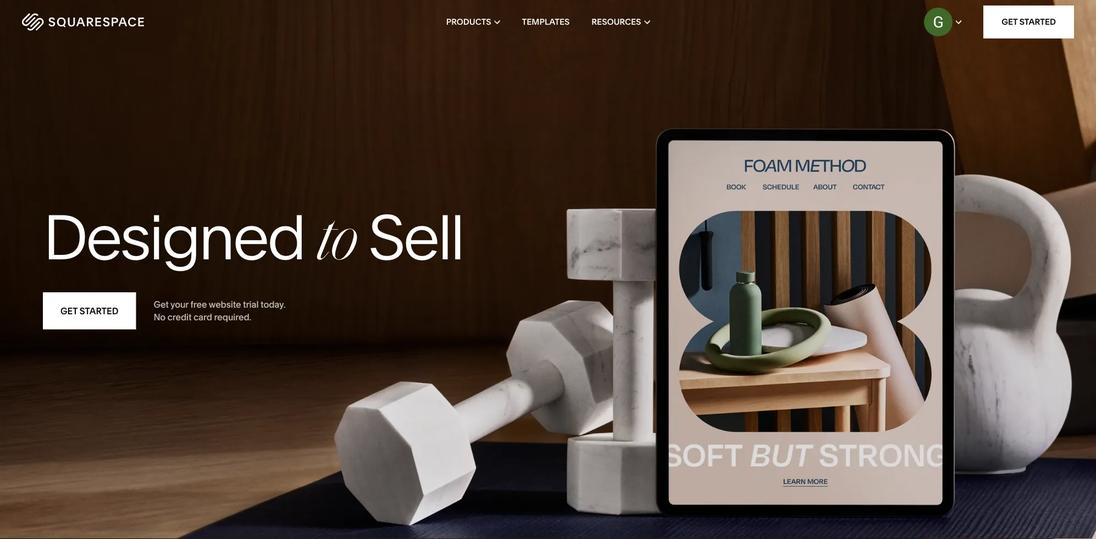 Task type: describe. For each thing, give the bounding box(es) containing it.
2 horizontal spatial get
[[1002, 17, 1018, 27]]

1 vertical spatial get started link
[[43, 293, 136, 330]]

designed to sell
[[43, 200, 463, 275]]

get inside get your free website trial today. no credit card required.
[[154, 299, 169, 310]]

card
[[194, 312, 212, 322]]

no
[[154, 312, 166, 322]]

your
[[170, 299, 189, 310]]

products button
[[447, 0, 500, 44]]

squarespace logo image
[[22, 13, 144, 31]]

started for the rightmost get started link
[[1020, 17, 1057, 27]]

resources button
[[592, 0, 650, 44]]

get started for the rightmost get started link
[[1002, 17, 1057, 27]]

to
[[317, 213, 356, 275]]

free
[[191, 299, 207, 310]]

products
[[447, 17, 492, 27]]

templates
[[522, 17, 570, 27]]



Task type: vqa. For each thing, say whether or not it's contained in the screenshot.
the experiment.
no



Task type: locate. For each thing, give the bounding box(es) containing it.
1 horizontal spatial get
[[154, 299, 169, 310]]

1 vertical spatial get started
[[61, 306, 119, 317]]

0 vertical spatial get started
[[1002, 17, 1057, 27]]

resources
[[592, 17, 642, 27]]

templates link
[[522, 0, 570, 44]]

1 vertical spatial started
[[80, 306, 119, 317]]

squarespace logo link
[[22, 13, 233, 31]]

designed
[[43, 200, 304, 275]]

0 horizontal spatial get started link
[[43, 293, 136, 330]]

website
[[209, 299, 241, 310]]

get started
[[1002, 17, 1057, 27], [61, 306, 119, 317]]

1 horizontal spatial get started link
[[984, 6, 1075, 39]]

get
[[1002, 17, 1018, 27], [154, 299, 169, 310], [61, 306, 78, 317]]

required.
[[214, 312, 252, 322]]

credit
[[168, 312, 192, 322]]

1 horizontal spatial started
[[1020, 17, 1057, 27]]

0 vertical spatial get started link
[[984, 6, 1075, 39]]

0 horizontal spatial started
[[80, 306, 119, 317]]

0 vertical spatial started
[[1020, 17, 1057, 27]]

0 horizontal spatial get
[[61, 306, 78, 317]]

get started link
[[984, 6, 1075, 39], [43, 293, 136, 330]]

started
[[1020, 17, 1057, 27], [80, 306, 119, 317]]

started for bottommost get started link
[[80, 306, 119, 317]]

today.
[[261, 299, 286, 310]]

0 horizontal spatial get started
[[61, 306, 119, 317]]

get started for bottommost get started link
[[61, 306, 119, 317]]

1 horizontal spatial get started
[[1002, 17, 1057, 27]]

sell
[[368, 200, 463, 275]]

get your free website trial today. no credit card required.
[[154, 299, 286, 322]]

trial
[[243, 299, 259, 310]]



